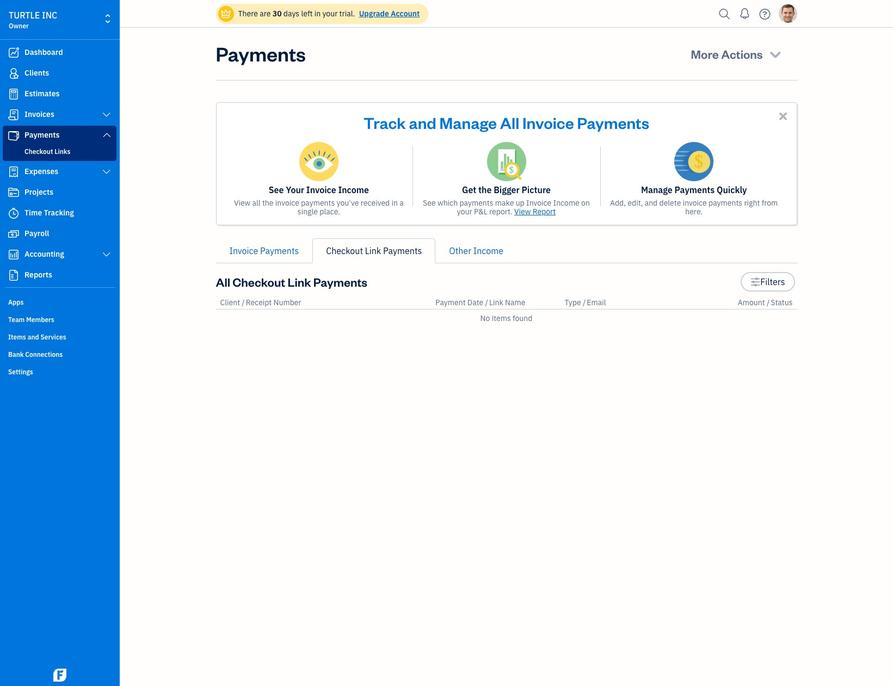 Task type: vqa. For each thing, say whether or not it's contained in the screenshot.
Learn
no



Task type: locate. For each thing, give the bounding box(es) containing it.
1 horizontal spatial manage
[[641, 185, 673, 196]]

income inside see your invoice income view all the invoice payments you've received in a single place.
[[338, 185, 369, 196]]

make
[[495, 198, 514, 208]]

payments down get
[[460, 198, 494, 208]]

chevron large down image for accounting
[[102, 251, 112, 259]]

1 horizontal spatial and
[[409, 112, 437, 133]]

/ for client
[[242, 298, 245, 308]]

/
[[242, 298, 245, 308], [486, 298, 488, 308], [583, 298, 586, 308], [767, 298, 770, 308]]

payments for add,
[[709, 198, 743, 208]]

/ for type
[[583, 298, 586, 308]]

invoice payments
[[230, 246, 299, 256]]

0 vertical spatial chevron large down image
[[102, 111, 112, 119]]

0 horizontal spatial checkout
[[25, 148, 53, 156]]

1 vertical spatial in
[[392, 198, 398, 208]]

0 vertical spatial all
[[500, 112, 520, 133]]

2 vertical spatial and
[[28, 333, 39, 341]]

the right all
[[262, 198, 274, 208]]

1 vertical spatial income
[[554, 198, 580, 208]]

1 vertical spatial and
[[645, 198, 658, 208]]

all up client at the top left of the page
[[216, 274, 230, 290]]

/ right date
[[486, 298, 488, 308]]

team members
[[8, 316, 54, 324]]

0 horizontal spatial the
[[262, 198, 274, 208]]

edit,
[[628, 198, 643, 208]]

2 horizontal spatial payments
[[709, 198, 743, 208]]

here.
[[686, 207, 703, 217]]

days
[[284, 9, 300, 19]]

/ right client at the top left of the page
[[242, 298, 245, 308]]

checkout inside main element
[[25, 148, 53, 156]]

a
[[400, 198, 404, 208]]

bank connections
[[8, 351, 63, 359]]

expenses
[[25, 167, 58, 176]]

chevron large down image inside accounting 'link'
[[102, 251, 112, 259]]

/ left status
[[767, 298, 770, 308]]

checkout links link
[[5, 145, 114, 158]]

items and services link
[[3, 329, 117, 345]]

search image
[[716, 6, 734, 22]]

invoice for payments
[[683, 198, 707, 208]]

1 vertical spatial your
[[457, 207, 473, 217]]

place.
[[320, 207, 340, 217]]

1 vertical spatial see
[[423, 198, 436, 208]]

2 horizontal spatial and
[[645, 198, 658, 208]]

and right edit,
[[645, 198, 658, 208]]

chevron large down image
[[102, 111, 112, 119], [102, 131, 112, 139], [102, 251, 112, 259]]

0 horizontal spatial your
[[323, 9, 338, 19]]

type
[[565, 298, 581, 308]]

1 vertical spatial chevron large down image
[[102, 131, 112, 139]]

invoice down your
[[275, 198, 299, 208]]

all
[[252, 198, 261, 208]]

see
[[269, 185, 284, 196], [423, 198, 436, 208]]

1 horizontal spatial link
[[365, 246, 381, 256]]

freshbooks image
[[51, 669, 69, 682]]

income up you've
[[338, 185, 369, 196]]

2 horizontal spatial income
[[554, 198, 580, 208]]

income
[[338, 185, 369, 196], [554, 198, 580, 208], [474, 246, 504, 256]]

0 horizontal spatial see
[[269, 185, 284, 196]]

and right track
[[409, 112, 437, 133]]

invoice right delete
[[683, 198, 707, 208]]

payments
[[216, 41, 306, 66], [578, 112, 650, 133], [25, 130, 60, 140], [675, 185, 715, 196], [260, 246, 299, 256], [383, 246, 422, 256], [314, 274, 368, 290]]

from
[[762, 198, 778, 208]]

dashboard image
[[7, 47, 20, 58]]

0 horizontal spatial view
[[234, 198, 251, 208]]

right
[[745, 198, 760, 208]]

and
[[409, 112, 437, 133], [645, 198, 658, 208], [28, 333, 39, 341]]

chevron large down image inside invoices link
[[102, 111, 112, 119]]

2 horizontal spatial checkout
[[326, 246, 363, 256]]

3 chevron large down image from the top
[[102, 251, 112, 259]]

invoice inside manage payments quickly add, edit, and delete invoice payments right from here.
[[683, 198, 707, 208]]

0 horizontal spatial manage
[[440, 112, 497, 133]]

1 horizontal spatial payments
[[460, 198, 494, 208]]

link
[[365, 246, 381, 256], [288, 274, 311, 290], [490, 298, 504, 308]]

estimate image
[[7, 89, 20, 100]]

see inside see which payments make up invoice income on your p&l report.
[[423, 198, 436, 208]]

trial.
[[340, 9, 355, 19]]

payments inside payments link
[[25, 130, 60, 140]]

see inside see your invoice income view all the invoice payments you've received in a single place.
[[269, 185, 284, 196]]

your
[[286, 185, 304, 196]]

the right get
[[479, 185, 492, 196]]

payments inside see your invoice income view all the invoice payments you've received in a single place.
[[301, 198, 335, 208]]

in left the a
[[392, 198, 398, 208]]

bank connections link
[[3, 346, 117, 363]]

your left p&l
[[457, 207, 473, 217]]

more actions
[[691, 46, 763, 62]]

and right items
[[28, 333, 39, 341]]

3 payments from the left
[[709, 198, 743, 208]]

payments link
[[3, 126, 117, 145]]

found
[[513, 314, 533, 323]]

1 horizontal spatial invoice
[[683, 198, 707, 208]]

date
[[468, 298, 484, 308]]

turtle inc owner
[[9, 10, 57, 30]]

invoice inside see your invoice income view all the invoice payments you've received in a single place.
[[275, 198, 299, 208]]

payment
[[436, 298, 466, 308]]

chevron large down image inside payments link
[[102, 131, 112, 139]]

1 vertical spatial the
[[262, 198, 274, 208]]

0 vertical spatial the
[[479, 185, 492, 196]]

manage payments quickly add, edit, and delete invoice payments right from here.
[[610, 185, 778, 217]]

payments down your
[[301, 198, 335, 208]]

your inside see which payments make up invoice income on your p&l report.
[[457, 207, 473, 217]]

filters
[[761, 277, 786, 288]]

3 / from the left
[[583, 298, 586, 308]]

estimates
[[25, 89, 60, 99]]

1 horizontal spatial the
[[479, 185, 492, 196]]

members
[[26, 316, 54, 324]]

income inside see which payments make up invoice income on your p&l report.
[[554, 198, 580, 208]]

1 vertical spatial checkout
[[326, 246, 363, 256]]

track and manage all invoice payments
[[364, 112, 650, 133]]

payments inside manage payments quickly add, edit, and delete invoice payments right from here.
[[709, 198, 743, 208]]

main element
[[0, 0, 147, 687]]

other income link
[[436, 239, 517, 264]]

payments down quickly
[[709, 198, 743, 208]]

1 horizontal spatial your
[[457, 207, 473, 217]]

chevron large down image up chevron large down image
[[102, 131, 112, 139]]

0 vertical spatial income
[[338, 185, 369, 196]]

dashboard
[[25, 47, 63, 57]]

view right make
[[515, 207, 531, 217]]

0 horizontal spatial link
[[288, 274, 311, 290]]

1 vertical spatial all
[[216, 274, 230, 290]]

chevron large down image for invoices
[[102, 111, 112, 119]]

income left the on
[[554, 198, 580, 208]]

link up number
[[288, 274, 311, 290]]

see left which
[[423, 198, 436, 208]]

manage payments quickly image
[[675, 142, 714, 181]]

0 vertical spatial manage
[[440, 112, 497, 133]]

view left all
[[234, 198, 251, 208]]

all up get the bigger picture
[[500, 112, 520, 133]]

1 vertical spatial manage
[[641, 185, 673, 196]]

checkout down place.
[[326, 246, 363, 256]]

0 vertical spatial and
[[409, 112, 437, 133]]

dashboard link
[[3, 43, 117, 63]]

email
[[587, 298, 606, 308]]

report image
[[7, 270, 20, 281]]

1 payments from the left
[[301, 198, 335, 208]]

items
[[492, 314, 511, 323]]

1 chevron large down image from the top
[[102, 111, 112, 119]]

1 invoice from the left
[[275, 198, 299, 208]]

no
[[481, 314, 490, 323]]

see left your
[[269, 185, 284, 196]]

chevron large down image up reports 'link'
[[102, 251, 112, 259]]

chart image
[[7, 249, 20, 260]]

in right left
[[315, 9, 321, 19]]

link up the items
[[490, 298, 504, 308]]

in
[[315, 9, 321, 19], [392, 198, 398, 208]]

items
[[8, 333, 26, 341]]

no items found
[[481, 314, 533, 323]]

name
[[505, 298, 526, 308]]

2 invoice from the left
[[683, 198, 707, 208]]

connections
[[25, 351, 63, 359]]

timer image
[[7, 208, 20, 219]]

checkout for checkout links
[[25, 148, 53, 156]]

2 payments from the left
[[460, 198, 494, 208]]

link down received
[[365, 246, 381, 256]]

time tracking link
[[3, 204, 117, 223]]

1 horizontal spatial all
[[500, 112, 520, 133]]

report
[[533, 207, 556, 217]]

invoice inside see which payments make up invoice income on your p&l report.
[[527, 198, 552, 208]]

2 vertical spatial chevron large down image
[[102, 251, 112, 259]]

/ for amount
[[767, 298, 770, 308]]

0 vertical spatial in
[[315, 9, 321, 19]]

checkout up expenses
[[25, 148, 53, 156]]

manage
[[440, 112, 497, 133], [641, 185, 673, 196]]

0 vertical spatial link
[[365, 246, 381, 256]]

see which payments make up invoice income on your p&l report.
[[423, 198, 590, 217]]

2 vertical spatial income
[[474, 246, 504, 256]]

and inside manage payments quickly add, edit, and delete invoice payments right from here.
[[645, 198, 658, 208]]

receipt
[[246, 298, 272, 308]]

0 horizontal spatial payments
[[301, 198, 335, 208]]

1 horizontal spatial see
[[423, 198, 436, 208]]

invoice
[[523, 112, 574, 133], [307, 185, 336, 196], [527, 198, 552, 208], [230, 246, 258, 256]]

your
[[323, 9, 338, 19], [457, 207, 473, 217]]

and inside main element
[[28, 333, 39, 341]]

bank
[[8, 351, 24, 359]]

payments for income
[[301, 198, 335, 208]]

chevron large down image up payments link
[[102, 111, 112, 119]]

1 horizontal spatial in
[[392, 198, 398, 208]]

view
[[234, 198, 251, 208], [515, 207, 531, 217]]

time tracking
[[25, 208, 74, 218]]

the inside see your invoice income view all the invoice payments you've received in a single place.
[[262, 198, 274, 208]]

and for manage
[[409, 112, 437, 133]]

2 chevron large down image from the top
[[102, 131, 112, 139]]

services
[[41, 333, 66, 341]]

0 horizontal spatial and
[[28, 333, 39, 341]]

apps link
[[3, 294, 117, 310]]

2 horizontal spatial link
[[490, 298, 504, 308]]

the
[[479, 185, 492, 196], [262, 198, 274, 208]]

1 horizontal spatial checkout
[[233, 274, 285, 290]]

income right other
[[474, 246, 504, 256]]

bigger
[[494, 185, 520, 196]]

1 / from the left
[[242, 298, 245, 308]]

status
[[771, 298, 793, 308]]

in inside see your invoice income view all the invoice payments you've received in a single place.
[[392, 198, 398, 208]]

checkout up the 'receipt'
[[233, 274, 285, 290]]

your left trial.
[[323, 9, 338, 19]]

0 horizontal spatial invoice
[[275, 198, 299, 208]]

0 vertical spatial checkout
[[25, 148, 53, 156]]

see your invoice income view all the invoice payments you've received in a single place.
[[234, 185, 404, 217]]

view inside see your invoice income view all the invoice payments you've received in a single place.
[[234, 198, 251, 208]]

/ right type
[[583, 298, 586, 308]]

2 / from the left
[[486, 298, 488, 308]]

0 horizontal spatial income
[[338, 185, 369, 196]]

0 vertical spatial see
[[269, 185, 284, 196]]

30
[[273, 9, 282, 19]]

4 / from the left
[[767, 298, 770, 308]]



Task type: describe. For each thing, give the bounding box(es) containing it.
payroll link
[[3, 224, 117, 244]]

left
[[301, 9, 313, 19]]

1 vertical spatial link
[[288, 274, 311, 290]]

upgrade
[[359, 9, 389, 19]]

see for which
[[423, 198, 436, 208]]

0 horizontal spatial in
[[315, 9, 321, 19]]

team
[[8, 316, 25, 324]]

projects
[[25, 187, 53, 197]]

0 vertical spatial your
[[323, 9, 338, 19]]

chevron large down image
[[102, 168, 112, 176]]

track
[[364, 112, 406, 133]]

invoice inside see your invoice income view all the invoice payments you've received in a single place.
[[307, 185, 336, 196]]

expense image
[[7, 167, 20, 178]]

amount
[[738, 298, 765, 308]]

client
[[220, 298, 240, 308]]

2 vertical spatial link
[[490, 298, 504, 308]]

payment image
[[7, 130, 20, 141]]

there
[[238, 9, 258, 19]]

manage inside manage payments quickly add, edit, and delete invoice payments right from here.
[[641, 185, 673, 196]]

quickly
[[717, 185, 747, 196]]

client / receipt number
[[220, 298, 301, 308]]

other income
[[449, 246, 504, 256]]

settings
[[8, 368, 33, 376]]

received
[[361, 198, 390, 208]]

client image
[[7, 68, 20, 79]]

checkout links
[[25, 148, 70, 156]]

chevron large down image for payments
[[102, 131, 112, 139]]

payments inside manage payments quickly add, edit, and delete invoice payments right from here.
[[675, 185, 715, 196]]

payment date / link name
[[436, 298, 526, 308]]

inc
[[42, 10, 57, 21]]

invoice payments link
[[216, 239, 313, 264]]

picture
[[522, 185, 551, 196]]

get
[[462, 185, 477, 196]]

actions
[[722, 46, 763, 62]]

which
[[438, 198, 458, 208]]

add,
[[610, 198, 626, 208]]

invoices link
[[3, 105, 117, 125]]

notifications image
[[737, 3, 754, 25]]

1 horizontal spatial income
[[474, 246, 504, 256]]

you've
[[337, 198, 359, 208]]

settings link
[[3, 364, 117, 380]]

tracking
[[44, 208, 74, 218]]

payments inside see which payments make up invoice income on your p&l report.
[[460, 198, 494, 208]]

settings image
[[751, 276, 761, 289]]

payment date button
[[436, 298, 484, 308]]

clients
[[25, 68, 49, 78]]

and for services
[[28, 333, 39, 341]]

2 vertical spatial checkout
[[233, 274, 285, 290]]

payments inside invoice payments link
[[260, 246, 299, 256]]

0 horizontal spatial all
[[216, 274, 230, 290]]

see for your
[[269, 185, 284, 196]]

1 horizontal spatial view
[[515, 207, 531, 217]]

p&l
[[474, 207, 488, 217]]

estimates link
[[3, 84, 117, 104]]

more
[[691, 46, 719, 62]]

reports link
[[3, 266, 117, 285]]

links
[[55, 148, 70, 156]]

see your invoice income image
[[299, 142, 339, 181]]

reports
[[25, 270, 52, 280]]

filters button
[[741, 272, 795, 292]]

apps
[[8, 298, 24, 307]]

amount button
[[738, 298, 765, 308]]

report.
[[490, 207, 513, 217]]

type / email
[[565, 298, 606, 308]]

close image
[[777, 110, 790, 123]]

delete
[[660, 198, 681, 208]]

chevrondown image
[[768, 46, 783, 62]]

accounting
[[25, 249, 64, 259]]

single
[[298, 207, 318, 217]]

clients link
[[3, 64, 117, 83]]

on
[[582, 198, 590, 208]]

invoice for your
[[275, 198, 299, 208]]

go to help image
[[757, 6, 774, 22]]

invoice image
[[7, 109, 20, 120]]

number
[[274, 298, 301, 308]]

amount / status
[[738, 298, 793, 308]]

expenses link
[[3, 162, 117, 182]]

there are 30 days left in your trial. upgrade account
[[238, 9, 420, 19]]

get the bigger picture
[[462, 185, 551, 196]]

project image
[[7, 187, 20, 198]]

checkout link payments link
[[313, 239, 436, 264]]

payments inside checkout link payments link
[[383, 246, 422, 256]]

get the bigger picture image
[[487, 142, 526, 181]]

owner
[[9, 22, 29, 30]]

crown image
[[220, 8, 232, 19]]

checkout for checkout link payments
[[326, 246, 363, 256]]

money image
[[7, 229, 20, 240]]

are
[[260, 9, 271, 19]]

more actions button
[[682, 41, 793, 67]]

checkout link payments
[[326, 246, 422, 256]]

time
[[25, 208, 42, 218]]

payroll
[[25, 229, 49, 239]]

items and services
[[8, 333, 66, 341]]

projects link
[[3, 183, 117, 203]]

team members link
[[3, 312, 117, 328]]

turtle
[[9, 10, 40, 21]]

invoices
[[25, 109, 54, 119]]



